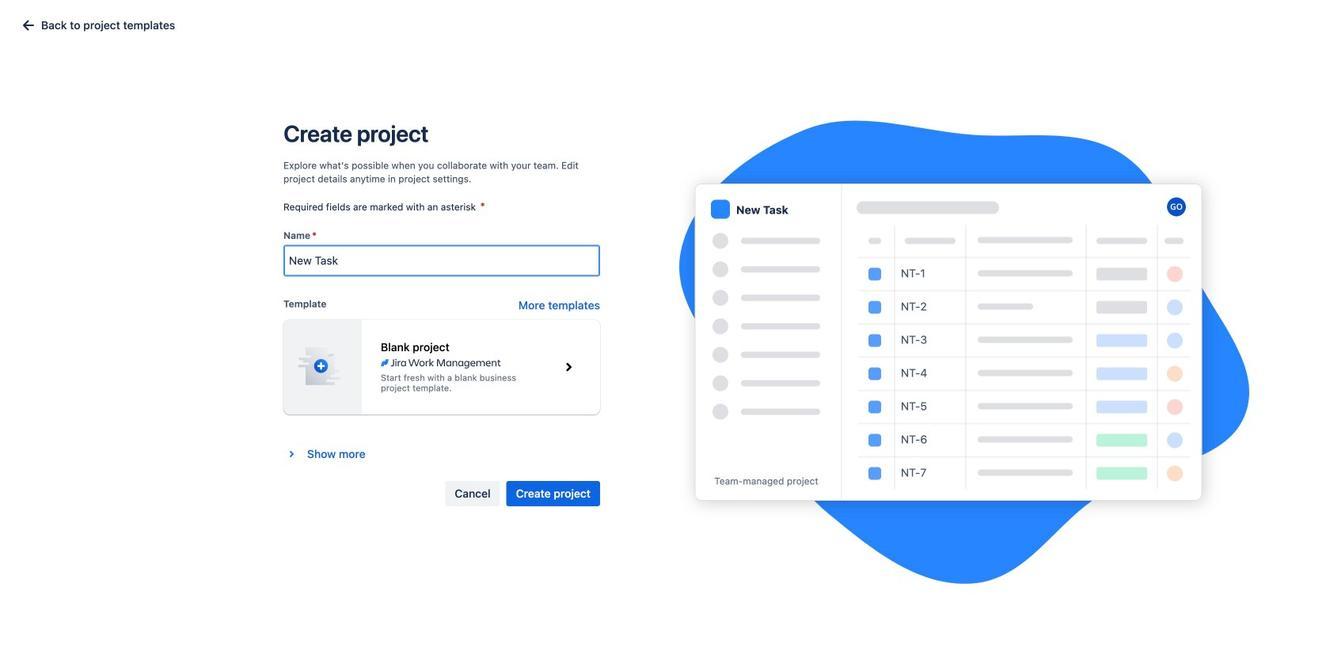 Task type: locate. For each thing, give the bounding box(es) containing it.
jira work management image
[[381, 357, 501, 370], [381, 357, 501, 370]]

jira software image
[[41, 12, 148, 31], [41, 12, 148, 31]]

templates image
[[19, 16, 38, 35]]

illustration showing preview of jira project interface after the project creation is done image
[[680, 121, 1250, 585]]

primary element
[[10, 0, 915, 44]]

banner
[[0, 0, 1331, 44]]

change template image
[[556, 355, 581, 380]]

clear image
[[295, 117, 308, 130]]

clear image
[[340, 117, 352, 130]]

list item
[[167, 0, 238, 44]]



Task type: vqa. For each thing, say whether or not it's contained in the screenshot.
field
no



Task type: describe. For each thing, give the bounding box(es) containing it.
Search field
[[1030, 9, 1188, 34]]

open image
[[356, 114, 375, 133]]

Try a team name, project goal, milestone... field
[[284, 247, 600, 275]]



